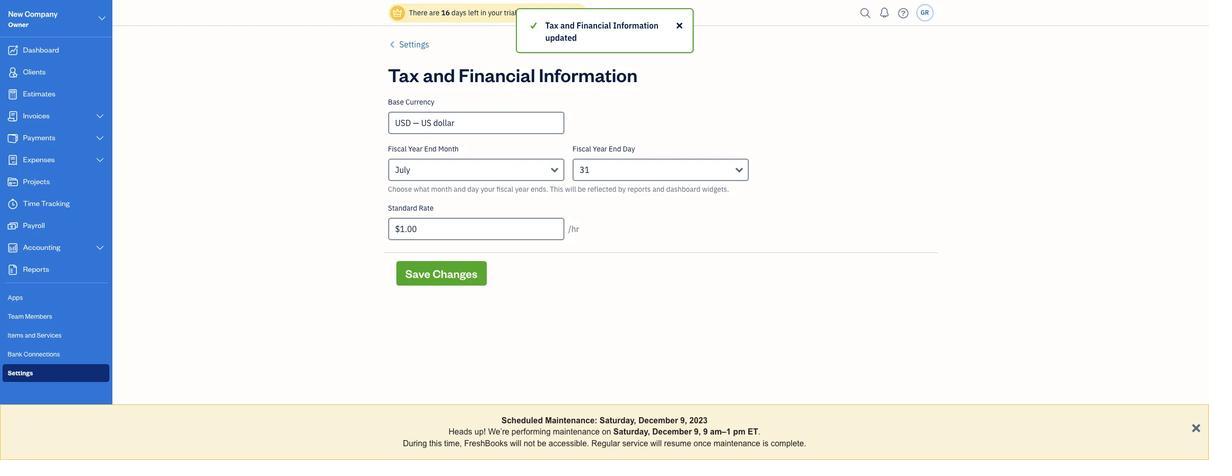 Task type: locate. For each thing, give the bounding box(es) containing it.
and inside main element
[[25, 332, 36, 340]]

year up july
[[408, 145, 423, 154]]

bank connections
[[8, 351, 60, 359]]

year for july
[[408, 145, 423, 154]]

changes
[[433, 267, 478, 281]]

1 vertical spatial tax
[[388, 63, 419, 87]]

up!
[[475, 428, 486, 437]]

rate
[[419, 204, 434, 213]]

team members link
[[3, 308, 109, 326]]

1 vertical spatial information
[[539, 63, 638, 87]]

0 horizontal spatial year
[[408, 145, 423, 154]]

1 vertical spatial chevron large down image
[[95, 156, 105, 165]]

your right day
[[481, 185, 495, 194]]

gr
[[921, 9, 929, 16]]

standard
[[388, 204, 417, 213]]

days
[[452, 8, 467, 17]]

once
[[694, 440, 712, 449]]

0 vertical spatial december
[[639, 417, 678, 426]]

chevron large down image down payroll "link"
[[95, 244, 105, 252]]

1 year from the left
[[408, 145, 423, 154]]

settings down the bank
[[8, 369, 33, 378]]

2 chevron large down image from the top
[[95, 156, 105, 165]]

time,
[[444, 440, 462, 449]]

be
[[578, 185, 586, 194], [537, 440, 547, 449]]

2 end from the left
[[609, 145, 621, 154]]

/hr
[[569, 224, 579, 235]]

are
[[429, 8, 440, 17]]

end left the "month"
[[424, 145, 437, 154]]

1 horizontal spatial settings
[[399, 39, 429, 50]]

accounting
[[23, 243, 60, 252]]

expenses
[[23, 155, 55, 165]]

and right items
[[25, 332, 36, 340]]

items and services link
[[3, 327, 109, 345]]

9, left 9
[[694, 428, 701, 437]]

tax for tax and financial information
[[388, 63, 419, 87]]

tax and financial information updated status
[[0, 8, 1210, 53]]

money image
[[7, 221, 19, 231]]

tax up base currency
[[388, 63, 419, 87]]

currency
[[406, 98, 435, 107]]

0 vertical spatial chevron large down image
[[95, 112, 105, 121]]

dashboard image
[[7, 45, 19, 56]]

projects
[[23, 177, 50, 187]]

settings right chevronleft icon
[[399, 39, 429, 50]]

0 horizontal spatial settings
[[8, 369, 33, 378]]

9,
[[681, 417, 687, 426], [694, 428, 701, 437]]

1 horizontal spatial tax
[[545, 20, 559, 31]]

Fiscal Year End Day field
[[573, 159, 749, 181]]

1 chevron large down image from the top
[[95, 112, 105, 121]]

your
[[488, 8, 502, 17], [481, 185, 495, 194]]

this
[[550, 185, 564, 194]]

0 horizontal spatial fiscal
[[388, 145, 407, 154]]

maintenance down pm
[[714, 440, 761, 449]]

settings inside "button"
[[399, 39, 429, 50]]

information left close image
[[613, 20, 659, 31]]

apps
[[8, 294, 23, 302]]

be down 31
[[578, 185, 586, 194]]

end
[[424, 145, 437, 154], [609, 145, 621, 154]]

items
[[8, 332, 23, 340]]

chevron large down image
[[97, 12, 107, 25], [95, 134, 105, 143]]

information inside tax and financial information updated
[[613, 20, 659, 31]]

1 horizontal spatial 9,
[[694, 428, 701, 437]]

will right the service
[[651, 440, 662, 449]]

month
[[431, 185, 452, 194]]

3 chevron large down image from the top
[[95, 244, 105, 252]]

1 horizontal spatial fiscal
[[573, 145, 591, 154]]

1 horizontal spatial maintenance
[[714, 440, 761, 449]]

company
[[25, 9, 58, 19]]

0 vertical spatial financial
[[577, 20, 611, 31]]

will right this
[[565, 185, 576, 194]]

payments
[[23, 133, 55, 143]]

fiscal for 31
[[573, 145, 591, 154]]

chevron large down image down payments link
[[95, 156, 105, 165]]

dashboard
[[666, 185, 701, 194]]

save changes button
[[396, 262, 487, 286]]

year
[[515, 185, 529, 194]]

0 vertical spatial be
[[578, 185, 586, 194]]

et
[[748, 428, 758, 437]]

july
[[395, 165, 410, 175]]

fiscal year end day
[[573, 145, 635, 154]]

chevron large down image
[[95, 112, 105, 121], [95, 156, 105, 165], [95, 244, 105, 252]]

chevron large down image for accounting
[[95, 244, 105, 252]]

0 horizontal spatial be
[[537, 440, 547, 449]]

updated
[[545, 33, 577, 43]]

tax and financial information
[[388, 63, 638, 87]]

0 vertical spatial maintenance
[[553, 428, 600, 437]]

left
[[468, 8, 479, 17]]

tax
[[545, 20, 559, 31], [388, 63, 419, 87]]

reports link
[[3, 260, 109, 281]]

saturday, up on
[[600, 417, 636, 426]]

services
[[37, 332, 62, 340]]

pm
[[733, 428, 746, 437]]

fiscal up 31
[[573, 145, 591, 154]]

time tracking link
[[3, 194, 109, 215]]

0 horizontal spatial tax
[[388, 63, 419, 87]]

financial inside tax and financial information updated
[[577, 20, 611, 31]]

expenses link
[[3, 150, 109, 171]]

1 fiscal from the left
[[388, 145, 407, 154]]

chevron large down image for invoices
[[95, 112, 105, 121]]

upgrade account link
[[521, 8, 580, 17]]

year for 31
[[593, 145, 607, 154]]

your right in
[[488, 8, 502, 17]]

maintenance
[[553, 428, 600, 437], [714, 440, 761, 449]]

saturday, up the service
[[614, 428, 650, 437]]

project image
[[7, 177, 19, 188]]

end left "day"
[[609, 145, 621, 154]]

widgets.
[[702, 185, 729, 194]]

1 vertical spatial be
[[537, 440, 547, 449]]

chevronleft image
[[388, 38, 398, 51]]

0 vertical spatial saturday,
[[600, 417, 636, 426]]

1 horizontal spatial be
[[578, 185, 586, 194]]

apps link
[[3, 289, 109, 307]]

1 horizontal spatial year
[[593, 145, 607, 154]]

base currency
[[388, 98, 435, 107]]

and inside tax and financial information updated
[[561, 20, 575, 31]]

will left not
[[510, 440, 522, 449]]

timer image
[[7, 199, 19, 210]]

invoices link
[[3, 106, 109, 127]]

and for items and services
[[25, 332, 36, 340]]

chevron large down image inside accounting link
[[95, 244, 105, 252]]

1 horizontal spatial end
[[609, 145, 621, 154]]

0 horizontal spatial financial
[[459, 63, 535, 87]]

0 horizontal spatial end
[[424, 145, 437, 154]]

tax down the upgrade account link
[[545, 20, 559, 31]]

2 year from the left
[[593, 145, 607, 154]]

2 vertical spatial chevron large down image
[[95, 244, 105, 252]]

tax and financial information updated
[[545, 20, 659, 43]]

tax inside tax and financial information updated
[[545, 20, 559, 31]]

not
[[524, 440, 535, 449]]

1 vertical spatial your
[[481, 185, 495, 194]]

be right not
[[537, 440, 547, 449]]

0 horizontal spatial 9,
[[681, 417, 687, 426]]

end for july
[[424, 145, 437, 154]]

and up currency
[[423, 63, 455, 87]]

fiscal
[[497, 185, 514, 194]]

0 vertical spatial information
[[613, 20, 659, 31]]

year
[[408, 145, 423, 154], [593, 145, 607, 154]]

2 fiscal from the left
[[573, 145, 591, 154]]

will
[[565, 185, 576, 194], [510, 440, 522, 449], [651, 440, 662, 449]]

end for 31
[[609, 145, 621, 154]]

1 horizontal spatial financial
[[577, 20, 611, 31]]

0 vertical spatial tax
[[545, 20, 559, 31]]

crown image
[[392, 7, 403, 18]]

information down tax and financial information updated
[[539, 63, 638, 87]]

and right the reports
[[653, 185, 665, 194]]

and for tax and financial information updated
[[561, 20, 575, 31]]

maintenance down maintenance:
[[553, 428, 600, 437]]

0 vertical spatial 9,
[[681, 417, 687, 426]]

9, left 2023
[[681, 417, 687, 426]]

during
[[403, 440, 427, 449]]

estimates
[[23, 89, 55, 99]]

by
[[618, 185, 626, 194]]

× dialog
[[0, 405, 1210, 461]]

there
[[409, 8, 428, 17]]

1 vertical spatial settings
[[8, 369, 33, 378]]

scheduled
[[502, 417, 543, 426]]

1 vertical spatial financial
[[459, 63, 535, 87]]

information
[[613, 20, 659, 31], [539, 63, 638, 87]]

0 vertical spatial settings
[[399, 39, 429, 50]]

payroll link
[[3, 216, 109, 237]]

1 vertical spatial december
[[653, 428, 692, 437]]

scheduled maintenance: saturday, december 9, 2023 heads up! we're performing maintenance on saturday, december 9, 9 am–1 pm et . during this time, freshbooks will not be accessible. regular service will resume once maintenance is complete.
[[403, 417, 807, 449]]

1 end from the left
[[424, 145, 437, 154]]

year left "day"
[[593, 145, 607, 154]]

we're
[[488, 428, 510, 437]]

client image
[[7, 67, 19, 78]]

payroll
[[23, 221, 45, 230]]

time
[[23, 199, 40, 208]]

and down the account
[[561, 20, 575, 31]]

payment image
[[7, 133, 19, 144]]

1 vertical spatial maintenance
[[714, 440, 761, 449]]

Standard Rate text field
[[388, 218, 565, 241]]

fiscal up july
[[388, 145, 407, 154]]

chevron large down image down estimates link
[[95, 112, 105, 121]]



Task type: vqa. For each thing, say whether or not it's contained in the screenshot.
the from
no



Task type: describe. For each thing, give the bounding box(es) containing it.
chart image
[[7, 243, 19, 253]]

heads
[[449, 428, 472, 437]]

base
[[388, 98, 404, 107]]

day
[[623, 145, 635, 154]]

estimate image
[[7, 89, 19, 100]]

2023
[[690, 417, 708, 426]]

team members
[[8, 313, 52, 321]]

service
[[622, 440, 648, 449]]

payments link
[[3, 128, 109, 149]]

notifications image
[[877, 3, 893, 23]]

choose
[[388, 185, 412, 194]]

dashboard link
[[3, 40, 109, 61]]

estimates link
[[3, 84, 109, 105]]

trial.
[[504, 8, 519, 17]]

31
[[580, 165, 590, 175]]

Fiscal Year End Month field
[[388, 159, 565, 181]]

team
[[8, 313, 24, 321]]

settings link
[[3, 365, 109, 383]]

expense image
[[7, 155, 19, 166]]

fiscal year end month
[[388, 145, 459, 154]]

×
[[1192, 418, 1201, 437]]

clients link
[[3, 62, 109, 83]]

accounting link
[[3, 238, 109, 259]]

there are 16 days left in your trial. upgrade account
[[409, 8, 580, 17]]

report image
[[7, 265, 19, 275]]

1 vertical spatial saturday,
[[614, 428, 650, 437]]

1 vertical spatial 9,
[[694, 428, 701, 437]]

close image
[[675, 19, 684, 32]]

16
[[441, 8, 450, 17]]

chevron large down image for expenses
[[95, 156, 105, 165]]

and for tax and financial information
[[423, 63, 455, 87]]

resume
[[664, 440, 692, 449]]

standard rate
[[388, 204, 434, 213]]

.
[[758, 428, 761, 437]]

reports
[[628, 185, 651, 194]]

save
[[405, 267, 431, 281]]

month
[[438, 145, 459, 154]]

tax for tax and financial information updated
[[545, 20, 559, 31]]

maintenance:
[[545, 417, 598, 426]]

invoices
[[23, 111, 50, 121]]

reports
[[23, 265, 49, 274]]

0 horizontal spatial maintenance
[[553, 428, 600, 437]]

upgrade
[[523, 8, 551, 17]]

and left day
[[454, 185, 466, 194]]

check image
[[529, 19, 539, 32]]

Currency text field
[[389, 113, 564, 133]]

0 vertical spatial chevron large down image
[[97, 12, 107, 25]]

settings inside main element
[[8, 369, 33, 378]]

connections
[[24, 351, 60, 359]]

2 horizontal spatial will
[[651, 440, 662, 449]]

accessible.
[[549, 440, 589, 449]]

gr button
[[916, 4, 934, 21]]

financial for tax and financial information updated
[[577, 20, 611, 31]]

items and services
[[8, 332, 62, 340]]

choose what month and day your fiscal year ends. this will be reflected by reports and dashboard widgets.
[[388, 185, 729, 194]]

1 vertical spatial chevron large down image
[[95, 134, 105, 143]]

new
[[8, 9, 23, 19]]

main element
[[0, 0, 138, 461]]

freshbooks
[[464, 440, 508, 449]]

members
[[25, 313, 52, 321]]

0 vertical spatial your
[[488, 8, 502, 17]]

information for tax and financial information
[[539, 63, 638, 87]]

ends.
[[531, 185, 548, 194]]

× button
[[1192, 418, 1201, 437]]

tracking
[[41, 199, 70, 208]]

on
[[602, 428, 611, 437]]

1 horizontal spatial will
[[565, 185, 576, 194]]

complete.
[[771, 440, 807, 449]]

is
[[763, 440, 769, 449]]

day
[[468, 185, 479, 194]]

search image
[[858, 5, 874, 21]]

bank connections link
[[3, 346, 109, 364]]

reflected
[[588, 185, 617, 194]]

this
[[429, 440, 442, 449]]

am–1
[[710, 428, 731, 437]]

new company owner
[[8, 9, 58, 29]]

what
[[414, 185, 430, 194]]

time tracking
[[23, 199, 70, 208]]

bank
[[8, 351, 22, 359]]

information for tax and financial information updated
[[613, 20, 659, 31]]

0 horizontal spatial will
[[510, 440, 522, 449]]

dashboard
[[23, 45, 59, 55]]

9
[[703, 428, 708, 437]]

invoice image
[[7, 111, 19, 122]]

be inside scheduled maintenance: saturday, december 9, 2023 heads up! we're performing maintenance on saturday, december 9, 9 am–1 pm et . during this time, freshbooks will not be accessible. regular service will resume once maintenance is complete.
[[537, 440, 547, 449]]

fiscal for july
[[388, 145, 407, 154]]

go to help image
[[896, 5, 912, 21]]

owner
[[8, 20, 29, 29]]

clients
[[23, 67, 46, 77]]

financial for tax and financial information
[[459, 63, 535, 87]]

performing
[[512, 428, 551, 437]]



